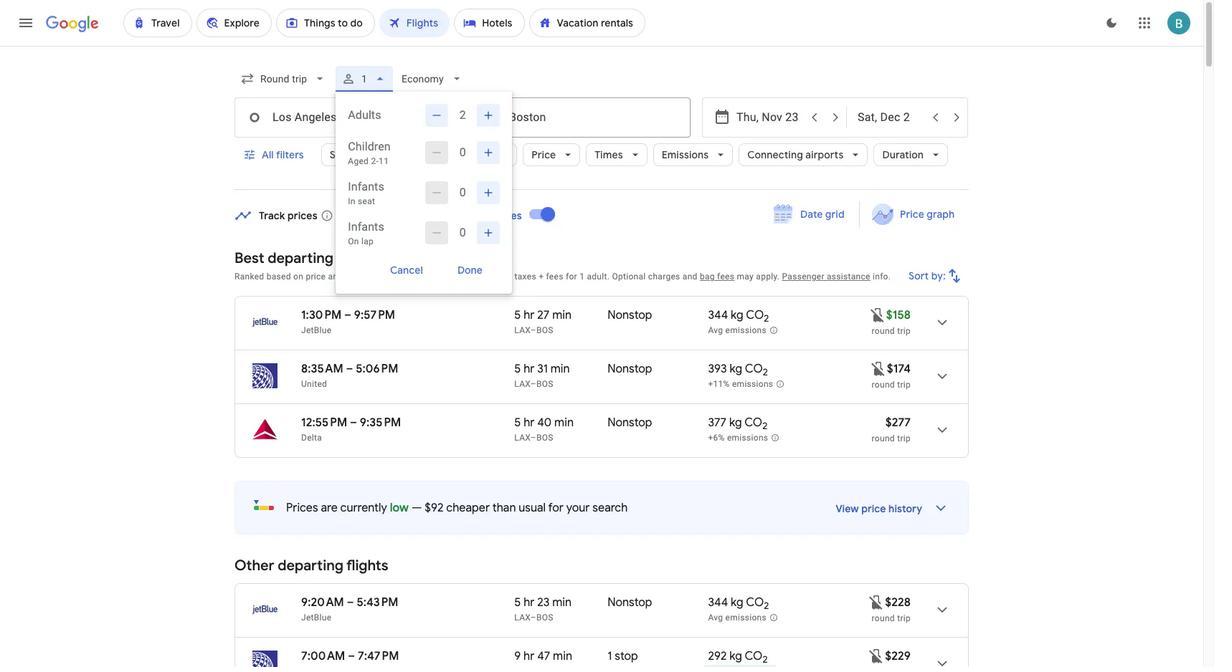 Task type: vqa. For each thing, say whether or not it's contained in the screenshot.
kg
yes



Task type: locate. For each thing, give the bounding box(es) containing it.
5
[[515, 308, 521, 323], [515, 362, 521, 377], [515, 416, 521, 430], [515, 596, 521, 610]]

4 round from the top
[[872, 614, 895, 624]]

round trip down the $228 text field
[[872, 614, 911, 624]]

avg emissions up 292 kg co 2
[[708, 613, 767, 623]]

5 hr from the top
[[524, 650, 535, 664]]

9
[[515, 650, 521, 664]]

4 lax from the top
[[515, 613, 531, 623]]

round trip for $158
[[872, 326, 911, 336]]

this price for this flight doesn't include overhead bin access. if you need a carry-on bag, use the bags filter to update prices. image down assistance on the right top of the page
[[869, 307, 886, 324]]

this price for this flight doesn't include overhead bin access. if you need a carry-on bag, use the bags filter to update prices. image
[[869, 307, 886, 324], [868, 648, 885, 665]]

this price for this flight doesn't include overhead bin access. if you need a carry-on bag, use the bags filter to update prices. image down $228
[[868, 648, 885, 665]]

5 for 5 hr 23 min
[[515, 596, 521, 610]]

may
[[737, 272, 754, 282]]

price inside popup button
[[532, 148, 556, 161]]

lax inside '5 hr 40 min lax – bos'
[[515, 433, 531, 443]]

learn more about tracked prices image
[[320, 209, 333, 222]]

lax down total duration 5 hr 27 min. element
[[515, 326, 531, 336]]

emissions
[[662, 148, 709, 161]]

4 bos from the top
[[537, 613, 554, 623]]

co down may
[[746, 308, 764, 323]]

292
[[708, 650, 727, 664]]

1 vertical spatial avg
[[708, 613, 723, 623]]

0 horizontal spatial price
[[306, 272, 326, 282]]

taxes
[[515, 272, 536, 282]]

5 for 5 hr 40 min
[[515, 416, 521, 430]]

fees right bag
[[717, 272, 735, 282]]

min right '27' on the left of the page
[[552, 308, 572, 323]]

min right 31
[[551, 362, 570, 377]]

1 vertical spatial infants
[[348, 220, 384, 234]]

0 left 'bags'
[[460, 146, 466, 159]]

3 lax from the top
[[515, 433, 531, 443]]

1 344 kg co 2 from the top
[[708, 308, 769, 325]]

2 horizontal spatial 1
[[608, 650, 612, 664]]

kg inside 377 kg co 2
[[730, 416, 742, 430]]

0 vertical spatial jetblue
[[301, 326, 332, 336]]

– inside '5 hr 40 min lax – bos'
[[531, 433, 537, 443]]

– inside 5 hr 27 min lax – bos
[[531, 326, 537, 336]]

1 0 from the top
[[460, 146, 466, 159]]

leaves los angeles international airport at 1:30 pm on thursday, november 23 and arrives at boston logan international airport at 9:57 pm on thursday, november 23. element
[[301, 308, 395, 323]]

this price for this flight doesn't include overhead bin access. if you need a carry-on bag, use the bags filter to update prices. image for $228
[[868, 594, 885, 612]]

1 avg from the top
[[708, 326, 723, 336]]

hr left '27' on the left of the page
[[524, 308, 535, 323]]

hr inside "5 hr 31 min lax – bos"
[[524, 362, 535, 377]]

low
[[390, 501, 409, 516]]

Departure text field
[[737, 98, 803, 137]]

3 round from the top
[[872, 434, 895, 444]]

departing for other
[[278, 557, 343, 575]]

for left adult.
[[566, 272, 577, 282]]

bos inside 5 hr 27 min lax – bos
[[537, 326, 554, 336]]

round for $228
[[872, 614, 895, 624]]

nonstop flight. element
[[608, 308, 652, 325], [608, 362, 652, 379], [608, 416, 652, 433], [608, 596, 652, 613]]

jetblue inside 9:20 am – 5:43 pm jetblue
[[301, 613, 332, 623]]

all filters button
[[235, 138, 315, 172]]

jetblue down the departure time: 1:30 pm. text field
[[301, 326, 332, 336]]

lax for 5 hr 23 min
[[515, 613, 531, 623]]

0 vertical spatial infants
[[348, 180, 384, 194]]

0 vertical spatial this price for this flight doesn't include overhead bin access. if you need a carry-on bag, use the bags filter to update prices. image
[[869, 307, 886, 324]]

avg for 393
[[708, 326, 723, 336]]

– right 1:30 pm
[[344, 308, 352, 323]]

leaves los angeles international airport at 8:35 am on thursday, november 23 and arrives at boston logan international airport at 5:06 pm on thursday, november 23. element
[[301, 362, 398, 377]]

– down total duration 5 hr 31 min. element
[[531, 379, 537, 390]]

2 for 1 stop flight. element
[[763, 654, 768, 667]]

trip for $228
[[897, 614, 911, 624]]

1 344 from the top
[[708, 308, 728, 323]]

1 5 from the top
[[515, 308, 521, 323]]

min inside "5 hr 23 min lax – bos"
[[553, 596, 572, 610]]

3 nonstop flight. element from the top
[[608, 416, 652, 433]]

kg
[[731, 308, 744, 323], [730, 362, 743, 377], [730, 416, 742, 430], [731, 596, 744, 610], [730, 650, 742, 664]]

flight details. leaves los angeles international airport at 8:35 am on thursday, november 23 and arrives at boston logan international airport at 5:06 pm on thursday, november 23. image
[[925, 359, 960, 394]]

flights
[[337, 250, 378, 268], [347, 557, 388, 575]]

jetblue inside the 1:30 pm – 9:57 pm jetblue
[[301, 326, 332, 336]]

5 inside 5 hr 27 min lax – bos
[[515, 308, 521, 323]]

0
[[460, 146, 466, 159], [460, 186, 466, 199], [460, 226, 466, 240]]

hr
[[524, 308, 535, 323], [524, 362, 535, 377], [524, 416, 535, 430], [524, 596, 535, 610], [524, 650, 535, 664]]

price
[[532, 148, 556, 161], [900, 208, 924, 221]]

min right 40
[[555, 416, 574, 430]]

nonstop for 5 hr 31 min
[[608, 362, 652, 377]]

flights down on
[[337, 250, 378, 268]]

1 vertical spatial round trip
[[872, 380, 911, 390]]

kg up +6% emissions
[[730, 416, 742, 430]]

158 US dollars text field
[[886, 308, 911, 323]]

0 for infants in seat
[[460, 186, 466, 199]]

$92
[[425, 501, 444, 516]]

174 US dollars text field
[[887, 362, 911, 377]]

5 left '27' on the left of the page
[[515, 308, 521, 323]]

– left 5:43 pm text box
[[347, 596, 354, 610]]

2 bos from the top
[[537, 379, 554, 390]]

292 kg co 2
[[708, 650, 768, 667]]

Arrival time: 9:35 PM. text field
[[360, 416, 401, 430]]

lax
[[515, 326, 531, 336], [515, 379, 531, 390], [515, 433, 531, 443], [515, 613, 531, 623]]

infants up 'seat' at the left
[[348, 180, 384, 194]]

1 vertical spatial 344
[[708, 596, 728, 610]]

2 up bags popup button
[[460, 108, 466, 122]]

bos for 31
[[537, 379, 554, 390]]

3 hr from the top
[[524, 416, 535, 430]]

277 US dollars text field
[[886, 416, 911, 430]]

$174
[[887, 362, 911, 377]]

2 inside 393 kg co 2
[[763, 367, 768, 379]]

0 vertical spatial round trip
[[872, 326, 911, 336]]

avg up 292
[[708, 613, 723, 623]]

3 5 from the top
[[515, 416, 521, 430]]

344
[[708, 308, 728, 323], [708, 596, 728, 610]]

avg up 393 at the bottom
[[708, 326, 723, 336]]

trip down the $228 text field
[[897, 614, 911, 624]]

emissions button
[[653, 138, 733, 172]]

2 right 292
[[763, 654, 768, 667]]

aged
[[348, 156, 369, 166]]

co up +6% emissions
[[745, 416, 763, 430]]

4 hr from the top
[[524, 596, 535, 610]]

3 nonstop from the top
[[608, 416, 652, 430]]

date
[[801, 208, 823, 221]]

assistance
[[827, 272, 871, 282]]

prices
[[420, 272, 445, 282], [286, 501, 318, 516]]

4 trip from the top
[[897, 614, 911, 624]]

2 vertical spatial 0
[[460, 226, 466, 240]]

round trip down $174
[[872, 380, 911, 390]]

12:55 pm – 9:35 pm delta
[[301, 416, 401, 443]]

0 horizontal spatial fees
[[546, 272, 564, 282]]

price button
[[523, 138, 581, 172]]

hr left 31
[[524, 362, 535, 377]]

round down the 158 us dollars text box
[[872, 326, 895, 336]]

trip for $174
[[897, 380, 911, 390]]

1 lax from the top
[[515, 326, 531, 336]]

co right 292
[[745, 650, 763, 664]]

344 kg co 2 for 393
[[708, 308, 769, 325]]

change appearance image
[[1095, 6, 1129, 40]]

emissions up 292 kg co 2
[[726, 613, 767, 623]]

1 vertical spatial price
[[862, 503, 886, 516]]

min inside "5 hr 31 min lax – bos"
[[551, 362, 570, 377]]

sort by:
[[909, 270, 946, 283]]

1 horizontal spatial fees
[[717, 272, 735, 282]]

total duration 5 hr 31 min. element
[[515, 362, 608, 379]]

swap origin and destination. image
[[454, 109, 471, 126]]

kg right 292
[[730, 650, 742, 664]]

bos inside "5 hr 23 min lax – bos"
[[537, 613, 554, 623]]

trip down $277
[[897, 434, 911, 444]]

flight details. leaves los angeles international airport at 12:55 pm on thursday, november 23 and arrives at boston logan international airport at 9:35 pm on thursday, november 23. image
[[925, 413, 960, 448]]

0 vertical spatial 344
[[708, 308, 728, 323]]

trip down $174
[[897, 380, 911, 390]]

connecting airports
[[748, 148, 844, 161]]

flights up 5:43 pm text box
[[347, 557, 388, 575]]

1 bos from the top
[[537, 326, 554, 336]]

1 vertical spatial 0
[[460, 186, 466, 199]]

4 nonstop from the top
[[608, 596, 652, 610]]

1 vertical spatial price
[[900, 208, 924, 221]]

hr for 23
[[524, 596, 535, 610]]

kg up 292 kg co 2
[[731, 596, 744, 610]]

price graph
[[900, 208, 955, 221]]

Return text field
[[858, 98, 924, 137]]

9:20 am – 5:43 pm jetblue
[[301, 596, 399, 623]]

min inside 5 hr 27 min lax – bos
[[552, 308, 572, 323]]

None text field
[[466, 98, 691, 138]]

5:06 pm
[[356, 362, 398, 377]]

hr inside "5 hr 23 min lax – bos"
[[524, 596, 535, 610]]

1 vertical spatial this price for this flight doesn't include overhead bin access. if you need a carry-on bag, use the bags filter to update prices. image
[[868, 648, 885, 665]]

1 and from the left
[[328, 272, 343, 282]]

5:43 pm
[[357, 596, 399, 610]]

2 up +6% emissions
[[763, 420, 768, 433]]

lax down 'total duration 5 hr 40 min.' element
[[515, 433, 531, 443]]

Arrival time: 5:06 PM. text field
[[356, 362, 398, 377]]

price inside button
[[900, 208, 924, 221]]

0 horizontal spatial 1
[[362, 73, 368, 85]]

emissions down 393 kg co 2
[[732, 380, 774, 390]]

1 vertical spatial this price for this flight doesn't include overhead bin access. if you need a carry-on bag, use the bags filter to update prices. image
[[868, 594, 885, 612]]

2 round from the top
[[872, 380, 895, 390]]

2 inside 292 kg co 2
[[763, 654, 768, 667]]

lax down total duration 5 hr 31 min. element
[[515, 379, 531, 390]]

other departing flights
[[235, 557, 388, 575]]

lax inside "5 hr 31 min lax – bos"
[[515, 379, 531, 390]]

2 lax from the top
[[515, 379, 531, 390]]

1 vertical spatial departing
[[278, 557, 343, 575]]

kg up '+11% emissions' on the right bottom of the page
[[730, 362, 743, 377]]

bos
[[537, 326, 554, 336], [537, 379, 554, 390], [537, 433, 554, 443], [537, 613, 554, 623]]

price
[[306, 272, 326, 282], [862, 503, 886, 516]]

hr left "23" on the left of page
[[524, 596, 535, 610]]

round trip down the 158 us dollars text box
[[872, 326, 911, 336]]

avg
[[708, 326, 723, 336], [708, 613, 723, 623]]

0 horizontal spatial and
[[328, 272, 343, 282]]

–
[[344, 308, 352, 323], [531, 326, 537, 336], [346, 362, 353, 377], [531, 379, 537, 390], [350, 416, 357, 430], [531, 433, 537, 443], [347, 596, 354, 610], [531, 613, 537, 623], [348, 650, 355, 664]]

departing for best
[[268, 250, 334, 268]]

bos for 40
[[537, 433, 554, 443]]

1 vertical spatial jetblue
[[301, 613, 332, 623]]

lax inside "5 hr 23 min lax – bos"
[[515, 613, 531, 623]]

currently
[[340, 501, 387, 516]]

None field
[[235, 66, 333, 92], [396, 66, 470, 92], [235, 66, 333, 92], [396, 66, 470, 92]]

emissions up 393 kg co 2
[[726, 326, 767, 336]]

5 inside '5 hr 40 min lax – bos'
[[515, 416, 521, 430]]

2 5 from the top
[[515, 362, 521, 377]]

prices left are
[[286, 501, 318, 516]]

than
[[493, 501, 516, 516]]

12:55 pm
[[301, 416, 347, 430]]

1 horizontal spatial price
[[862, 503, 886, 516]]

your
[[566, 501, 590, 516]]

lax for 5 hr 31 min
[[515, 379, 531, 390]]

1 hr from the top
[[524, 308, 535, 323]]

0 vertical spatial flights
[[337, 250, 378, 268]]

round down $174
[[872, 380, 895, 390]]

prices left "include"
[[420, 272, 445, 282]]

stops
[[330, 148, 357, 161]]

departing up 9:20 am text field
[[278, 557, 343, 575]]

bos inside '5 hr 40 min lax – bos'
[[537, 433, 554, 443]]

344 down bag fees button
[[708, 308, 728, 323]]

lax inside 5 hr 27 min lax – bos
[[515, 326, 531, 336]]

393
[[708, 362, 727, 377]]

1 left 'stop'
[[608, 650, 612, 664]]

2 vertical spatial round trip
[[872, 614, 911, 624]]

2 up 292 kg co 2
[[764, 601, 769, 613]]

avg emissions for 393
[[708, 326, 767, 336]]

and down best departing flights
[[328, 272, 343, 282]]

kg inside 292 kg co 2
[[730, 650, 742, 664]]

bos for 27
[[537, 326, 554, 336]]

3 bos from the top
[[537, 433, 554, 443]]

trip down the 158 us dollars text box
[[897, 326, 911, 336]]

1 vertical spatial flights
[[347, 557, 388, 575]]

flight details. leaves los angeles international airport at 9:20 am on thursday, november 23 and arrives at boston logan international airport at 5:43 pm on thursday, november 23. image
[[925, 593, 960, 628]]

– right 8:35 am
[[346, 362, 353, 377]]

are
[[321, 501, 338, 516]]

1 horizontal spatial price
[[900, 208, 924, 221]]

usual
[[519, 501, 546, 516]]

2 inside 377 kg co 2
[[763, 420, 768, 433]]

nonstop flight. element for 5 hr 23 min
[[608, 596, 652, 613]]

min right "23" on the left of page
[[553, 596, 572, 610]]

2 fees from the left
[[717, 272, 735, 282]]

bos down "23" on the left of page
[[537, 613, 554, 623]]

2 hr from the top
[[524, 362, 535, 377]]

0 for children aged 2-11
[[460, 146, 466, 159]]

2 right 23 – dec
[[406, 209, 412, 222]]

0 vertical spatial for
[[566, 272, 577, 282]]

2-
[[371, 156, 379, 166]]

round trip
[[872, 326, 911, 336], [872, 380, 911, 390], [872, 614, 911, 624]]

1 inside 1 stop flight. element
[[608, 650, 612, 664]]

hr left 40
[[524, 416, 535, 430]]

Departure time: 12:55 PM. text field
[[301, 416, 347, 430]]

0 horizontal spatial for
[[548, 501, 564, 516]]

for left your
[[548, 501, 564, 516]]

344 for 393
[[708, 308, 728, 323]]

co inside 393 kg co 2
[[745, 362, 763, 377]]

1 vertical spatial prices
[[286, 501, 318, 516]]

2 up '+11% emissions' on the right bottom of the page
[[763, 367, 768, 379]]

kg for $174
[[730, 362, 743, 377]]

4 5 from the top
[[515, 596, 521, 610]]

by:
[[932, 270, 946, 283]]

hr for 27
[[524, 308, 535, 323]]

price graph button
[[863, 202, 966, 227]]

hr inside 5 hr 27 min lax – bos
[[524, 308, 535, 323]]

min for 5 hr 27 min
[[552, 308, 572, 323]]

price right view
[[862, 503, 886, 516]]

1 nonstop from the top
[[608, 308, 652, 323]]

2 0 from the top
[[460, 186, 466, 199]]

2 round trip from the top
[[872, 380, 911, 390]]

1 jetblue from the top
[[301, 326, 332, 336]]

bags button
[[461, 138, 517, 172]]

1 horizontal spatial prices
[[420, 272, 445, 282]]

round down the $228 text field
[[872, 614, 895, 624]]

5 inside "5 hr 23 min lax – bos"
[[515, 596, 521, 610]]

1 horizontal spatial and
[[683, 272, 698, 282]]

– down total duration 5 hr 27 min. element
[[531, 326, 537, 336]]

main content
[[235, 197, 969, 668]]

3 round trip from the top
[[872, 614, 911, 624]]

1 vertical spatial 344 kg co 2
[[708, 596, 769, 613]]

2
[[460, 108, 466, 122], [406, 209, 412, 222], [764, 313, 769, 325], [763, 367, 768, 379], [763, 420, 768, 433], [764, 601, 769, 613], [763, 654, 768, 667]]

2 nonstop from the top
[[608, 362, 652, 377]]

flights for other departing flights
[[347, 557, 388, 575]]

co up '+11% emissions' on the right bottom of the page
[[745, 362, 763, 377]]

lax up 9
[[515, 613, 531, 623]]

0 for infants on lap
[[460, 226, 466, 240]]

infants up lap
[[348, 220, 384, 234]]

price left "graph"
[[900, 208, 924, 221]]

infants
[[348, 180, 384, 194], [348, 220, 384, 234]]

2 and from the left
[[683, 272, 698, 282]]

this price for this flight doesn't include overhead bin access. if you need a carry-on bag, use the bags filter to update prices. image
[[870, 360, 887, 378], [868, 594, 885, 612]]

any dates
[[474, 209, 522, 222]]

344 up 292
[[708, 596, 728, 610]]

3 0 from the top
[[460, 226, 466, 240]]

0 vertical spatial avg
[[708, 326, 723, 336]]

0 vertical spatial departing
[[268, 250, 334, 268]]

nov 23 – dec 2
[[342, 209, 412, 222]]

0 horizontal spatial prices
[[286, 501, 318, 516]]

– left 9:35 pm
[[350, 416, 357, 430]]

0 vertical spatial this price for this flight doesn't include overhead bin access. if you need a carry-on bag, use the bags filter to update prices. image
[[870, 360, 887, 378]]

3 trip from the top
[[897, 434, 911, 444]]

0 down bags popup button
[[460, 186, 466, 199]]

4 nonstop flight. element from the top
[[608, 596, 652, 613]]

5 for 5 hr 31 min
[[515, 362, 521, 377]]

hr right 9
[[524, 650, 535, 664]]

trip
[[897, 326, 911, 336], [897, 380, 911, 390], [897, 434, 911, 444], [897, 614, 911, 624]]

and
[[328, 272, 343, 282], [683, 272, 698, 282]]

344 kg co 2 up 292 kg co 2
[[708, 596, 769, 613]]

include
[[448, 272, 477, 282]]

sort by: button
[[903, 259, 969, 293]]

– down 'total duration 5 hr 40 min.' element
[[531, 433, 537, 443]]

find the best price region
[[235, 197, 969, 239]]

5 left "23" on the left of page
[[515, 596, 521, 610]]

price for price
[[532, 148, 556, 161]]

2 down apply.
[[764, 313, 769, 325]]

all
[[262, 148, 274, 161]]

1 stop
[[608, 650, 638, 664]]

0 vertical spatial prices
[[420, 272, 445, 282]]

this price for this flight doesn't include overhead bin access. if you need a carry-on bag, use the bags filter to update prices. image left flight details. leaves los angeles international airport at 9:20 am on thursday, november 23 and arrives at boston logan international airport at 5:43 pm on thursday, november 23. image
[[868, 594, 885, 612]]

1 nonstop flight. element from the top
[[608, 308, 652, 325]]

1 avg emissions from the top
[[708, 326, 767, 336]]

2 jetblue from the top
[[301, 613, 332, 623]]

2 avg emissions from the top
[[708, 613, 767, 623]]

47
[[537, 650, 550, 664]]

2 avg from the top
[[708, 613, 723, 623]]

– left arrival time: 7:47 pm. text field
[[348, 650, 355, 664]]

bos down '27' on the left of the page
[[537, 326, 554, 336]]

adults
[[348, 108, 381, 122]]

total duration 5 hr 27 min. element
[[515, 308, 608, 325]]

leaves los angeles international airport at 12:55 pm on thursday, november 23 and arrives at boston logan international airport at 9:35 pm on thursday, november 23. element
[[301, 416, 401, 430]]

and left bag
[[683, 272, 698, 282]]

infants on lap
[[348, 220, 384, 247]]

co up 292 kg co 2
[[746, 596, 764, 610]]

duration button
[[874, 138, 948, 172]]

optional
[[612, 272, 646, 282]]

1 stop flight. element
[[608, 650, 638, 666]]

bos down 40
[[537, 433, 554, 443]]

price right the on on the top left of page
[[306, 272, 326, 282]]

5 left 31
[[515, 362, 521, 377]]

0 vertical spatial avg emissions
[[708, 326, 767, 336]]

departing
[[268, 250, 334, 268], [278, 557, 343, 575]]

1 vertical spatial for
[[548, 501, 564, 516]]

5 left 40
[[515, 416, 521, 430]]

2 344 from the top
[[708, 596, 728, 610]]

5 inside "5 hr 31 min lax – bos"
[[515, 362, 521, 377]]

228 US dollars text field
[[885, 596, 911, 610]]

flight details. leaves los angeles international airport at 1:30 pm on thursday, november 23 and arrives at boston logan international airport at 9:57 pm on thursday, november 23. image
[[925, 306, 960, 340]]

based
[[267, 272, 291, 282]]

round down $277
[[872, 434, 895, 444]]

this price for this flight doesn't include overhead bin access. if you need a carry-on bag, use the bags filter to update prices. image down the 158 us dollars text box
[[870, 360, 887, 378]]

344 kg co 2 down may
[[708, 308, 769, 325]]

2 trip from the top
[[897, 380, 911, 390]]

1 up adults
[[362, 73, 368, 85]]

view
[[836, 503, 859, 516]]

price right bags popup button
[[532, 148, 556, 161]]

trip inside $277 round trip
[[897, 434, 911, 444]]

avg emissions up 393 kg co 2
[[708, 326, 767, 336]]

kg inside 393 kg co 2
[[730, 362, 743, 377]]

bos down 31
[[537, 379, 554, 390]]

1 horizontal spatial for
[[566, 272, 577, 282]]

history
[[889, 503, 922, 516]]

1 for 1
[[362, 73, 368, 85]]

0 horizontal spatial price
[[532, 148, 556, 161]]

+6% emissions
[[708, 433, 768, 443]]

kg down may
[[731, 308, 744, 323]]

Arrival time: 5:43 PM. text field
[[357, 596, 399, 610]]

0 vertical spatial 344 kg co 2
[[708, 308, 769, 325]]

0 vertical spatial price
[[532, 148, 556, 161]]

children
[[348, 140, 391, 154]]

None search field
[[235, 62, 969, 294]]

fees right +
[[546, 272, 564, 282]]

344 for 292
[[708, 596, 728, 610]]

departing up the on on the top left of page
[[268, 250, 334, 268]]

1 inside 1 popup button
[[362, 73, 368, 85]]

jetblue down 9:20 am
[[301, 613, 332, 623]]

11
[[379, 156, 389, 166]]

flights for best departing flights
[[337, 250, 378, 268]]

0 vertical spatial 1
[[362, 73, 368, 85]]

co for $174
[[745, 362, 763, 377]]

1 round from the top
[[872, 326, 895, 336]]

1 trip from the top
[[897, 326, 911, 336]]

2 344 kg co 2 from the top
[[708, 596, 769, 613]]

1 button
[[336, 62, 393, 96]]

1 vertical spatial avg emissions
[[708, 613, 767, 623]]

co for $158
[[746, 308, 764, 323]]

2 infants from the top
[[348, 220, 384, 234]]

1 infants from the top
[[348, 180, 384, 194]]

1 round trip from the top
[[872, 326, 911, 336]]

2 vertical spatial 1
[[608, 650, 612, 664]]

other
[[235, 557, 274, 575]]

flight details. leaves los angeles international airport at 7:00 am on thursday, november 23 and arrives at boston logan international airport at 7:47 pm on thursday, november 23. image
[[925, 647, 960, 668]]

2 nonstop flight. element from the top
[[608, 362, 652, 379]]

charges
[[648, 272, 680, 282]]

0 up the done button
[[460, 226, 466, 240]]

main menu image
[[17, 14, 34, 32]]

bos inside "5 hr 31 min lax – bos"
[[537, 379, 554, 390]]

hr inside '5 hr 40 min lax – bos'
[[524, 416, 535, 430]]

1 vertical spatial 1
[[580, 272, 585, 282]]

2 inside number of passengers 'dialog'
[[460, 108, 466, 122]]

– down the total duration 5 hr 23 min. element
[[531, 613, 537, 623]]

min inside '5 hr 40 min lax – bos'
[[555, 416, 574, 430]]

0 vertical spatial 0
[[460, 146, 466, 159]]



Task type: describe. For each thing, give the bounding box(es) containing it.
best
[[235, 250, 264, 268]]

all filters
[[262, 148, 304, 161]]

cheaper
[[446, 501, 490, 516]]

nonstop for 5 hr 23 min
[[608, 596, 652, 610]]

8:35 am – 5:06 pm united
[[301, 362, 398, 390]]

lap
[[362, 237, 374, 247]]

this price for this flight doesn't include overhead bin access. if you need a carry-on bag, use the bags filter to update prices. image for $229
[[868, 648, 885, 665]]

min for 5 hr 31 min
[[551, 362, 570, 377]]

co inside 292 kg co 2
[[745, 650, 763, 664]]

27
[[537, 308, 550, 323]]

duration
[[883, 148, 924, 161]]

total duration 9 hr 47 min. element
[[515, 650, 608, 666]]

1 horizontal spatial 1
[[580, 272, 585, 282]]

passenger
[[782, 272, 825, 282]]

7:00 am – 7:47 pm
[[301, 650, 399, 664]]

infants for infants on lap
[[348, 220, 384, 234]]

min for 5 hr 40 min
[[555, 416, 574, 430]]

number of passengers dialog
[[336, 92, 512, 294]]

total duration 5 hr 40 min. element
[[515, 416, 608, 433]]

min for 5 hr 23 min
[[553, 596, 572, 610]]

+
[[539, 272, 544, 282]]

229 US dollars text field
[[885, 650, 911, 664]]

loading results progress bar
[[0, 46, 1204, 49]]

date grid button
[[763, 202, 856, 227]]

nonstop flight. element for 5 hr 40 min
[[608, 416, 652, 433]]

nonstop flight. element for 5 hr 31 min
[[608, 362, 652, 379]]

round for $174
[[872, 380, 895, 390]]

emissions for $158
[[726, 326, 767, 336]]

apply.
[[756, 272, 780, 282]]

hr for 31
[[524, 362, 535, 377]]

passenger assistance button
[[782, 272, 871, 282]]

avg for 292
[[708, 613, 723, 623]]

2 for 5 hr 31 min nonstop flight. element
[[763, 367, 768, 379]]

airports
[[806, 148, 844, 161]]

9 hr 47 min
[[515, 650, 572, 664]]

9:57 pm
[[354, 308, 395, 323]]

nonstop for 5 hr 40 min
[[608, 416, 652, 430]]

delta
[[301, 433, 322, 443]]

– inside 12:55 pm – 9:35 pm delta
[[350, 416, 357, 430]]

airlines
[[395, 148, 431, 161]]

min right 47
[[553, 650, 572, 664]]

connecting airports button
[[739, 138, 868, 172]]

40
[[537, 416, 552, 430]]

$277
[[886, 416, 911, 430]]

kg for $158
[[731, 308, 744, 323]]

1:30 pm
[[301, 308, 342, 323]]

Departure time: 8:35 AM. text field
[[301, 362, 343, 377]]

emissions for $228
[[726, 613, 767, 623]]

1 for 1 stop
[[608, 650, 612, 664]]

2 inside find the best price region
[[406, 209, 412, 222]]

filters
[[276, 148, 304, 161]]

stop
[[615, 650, 638, 664]]

search
[[593, 501, 628, 516]]

7:47 pm
[[358, 650, 399, 664]]

emissions for $174
[[732, 380, 774, 390]]

Departure time: 7:00 AM. text field
[[301, 650, 345, 664]]

344 kg co 2 for 292
[[708, 596, 769, 613]]

Arrival time: 7:47 PM. text field
[[358, 650, 399, 664]]

ranked
[[235, 272, 264, 282]]

$229
[[885, 650, 911, 664]]

connecting
[[748, 148, 803, 161]]

nonstop flight. element for 5 hr 27 min
[[608, 308, 652, 325]]

times button
[[586, 138, 648, 172]]

jetblue for 9:20 am
[[301, 613, 332, 623]]

in
[[348, 197, 356, 207]]

emissions down 377 kg co 2
[[727, 433, 768, 443]]

—
[[412, 501, 422, 516]]

none search field containing adults
[[235, 62, 969, 294]]

dates
[[495, 209, 522, 222]]

23
[[537, 596, 550, 610]]

grid
[[826, 208, 845, 221]]

hr for 47
[[524, 650, 535, 664]]

bag
[[700, 272, 715, 282]]

view price history image
[[924, 491, 958, 526]]

lax for 5 hr 27 min
[[515, 326, 531, 336]]

nov
[[342, 209, 361, 222]]

united
[[301, 379, 327, 390]]

leaves los angeles international airport at 9:20 am on thursday, november 23 and arrives at boston logan international airport at 5:43 pm on thursday, november 23. element
[[301, 596, 399, 610]]

– inside "5 hr 23 min lax – bos"
[[531, 613, 537, 623]]

5 hr 31 min lax – bos
[[515, 362, 570, 390]]

this price for this flight doesn't include overhead bin access. if you need a carry-on bag, use the bags filter to update prices. image for $174
[[870, 360, 887, 378]]

done
[[458, 264, 483, 277]]

– inside the 1:30 pm – 9:57 pm jetblue
[[344, 308, 352, 323]]

ranked based on price and convenience
[[235, 272, 396, 282]]

view price history
[[836, 503, 922, 516]]

1 fees from the left
[[546, 272, 564, 282]]

9:35 pm
[[360, 416, 401, 430]]

5 hr 23 min lax – bos
[[515, 596, 572, 623]]

best departing flights
[[235, 250, 378, 268]]

any
[[474, 209, 493, 222]]

nonstop for 5 hr 27 min
[[608, 308, 652, 323]]

seat
[[358, 197, 375, 207]]

bag fees button
[[700, 272, 735, 282]]

main content containing best departing flights
[[235, 197, 969, 668]]

avg emissions for 292
[[708, 613, 767, 623]]

this price for this flight doesn't include overhead bin access. if you need a carry-on bag, use the bags filter to update prices. image for $158
[[869, 307, 886, 324]]

co for $228
[[746, 596, 764, 610]]

2 for nonstop flight. element for 5 hr 23 min
[[764, 601, 769, 613]]

round trip for $228
[[872, 614, 911, 624]]

– inside 9:20 am – 5:43 pm jetblue
[[347, 596, 354, 610]]

Arrival time: 9:57 PM. text field
[[354, 308, 395, 323]]

airlines button
[[387, 143, 456, 166]]

round inside $277 round trip
[[872, 434, 895, 444]]

children aged 2-11
[[348, 140, 391, 166]]

on
[[348, 237, 359, 247]]

8:35 am
[[301, 362, 343, 377]]

round trip for $174
[[872, 380, 911, 390]]

on
[[293, 272, 304, 282]]

+6%
[[708, 433, 725, 443]]

5 for 5 hr 27 min
[[515, 308, 521, 323]]

price for price graph
[[900, 208, 924, 221]]

23 – dec
[[364, 209, 404, 222]]

2 for 5 hr 27 min nonstop flight. element
[[764, 313, 769, 325]]

prices for prices include required taxes + fees for 1 adult. optional charges and bag fees may apply. passenger assistance
[[420, 272, 445, 282]]

prices
[[288, 209, 318, 222]]

kg for $228
[[731, 596, 744, 610]]

– inside 8:35 am – 5:06 pm united
[[346, 362, 353, 377]]

required
[[479, 272, 512, 282]]

$228
[[885, 596, 911, 610]]

co inside 377 kg co 2
[[745, 416, 763, 430]]

Departure time: 1:30 PM. text field
[[301, 308, 342, 323]]

prices for prices are currently low — $92 cheaper than usual for your search
[[286, 501, 318, 516]]

lax for 5 hr 40 min
[[515, 433, 531, 443]]

jetblue for 1:30 pm
[[301, 326, 332, 336]]

infants in seat
[[348, 180, 384, 207]]

0 vertical spatial price
[[306, 272, 326, 282]]

377
[[708, 416, 727, 430]]

377 kg co 2
[[708, 416, 768, 433]]

hr for 40
[[524, 416, 535, 430]]

bos for 23
[[537, 613, 554, 623]]

date grid
[[801, 208, 845, 221]]

$277 round trip
[[872, 416, 911, 444]]

leaves los angeles international airport at 7:00 am on thursday, november 23 and arrives at boston logan international airport at 7:47 pm on thursday, november 23. element
[[301, 650, 399, 664]]

393 kg co 2
[[708, 362, 768, 379]]

trip for $158
[[897, 326, 911, 336]]

track
[[259, 209, 285, 222]]

infants for infants in seat
[[348, 180, 384, 194]]

bags
[[470, 148, 493, 161]]

round for $158
[[872, 326, 895, 336]]

5 hr 40 min lax – bos
[[515, 416, 574, 443]]

times
[[595, 148, 623, 161]]

2 for nonstop flight. element associated with 5 hr 40 min
[[763, 420, 768, 433]]

total duration 5 hr 23 min. element
[[515, 596, 608, 613]]

Departure time: 9:20 AM. text field
[[301, 596, 344, 610]]

– inside "5 hr 31 min lax – bos"
[[531, 379, 537, 390]]



